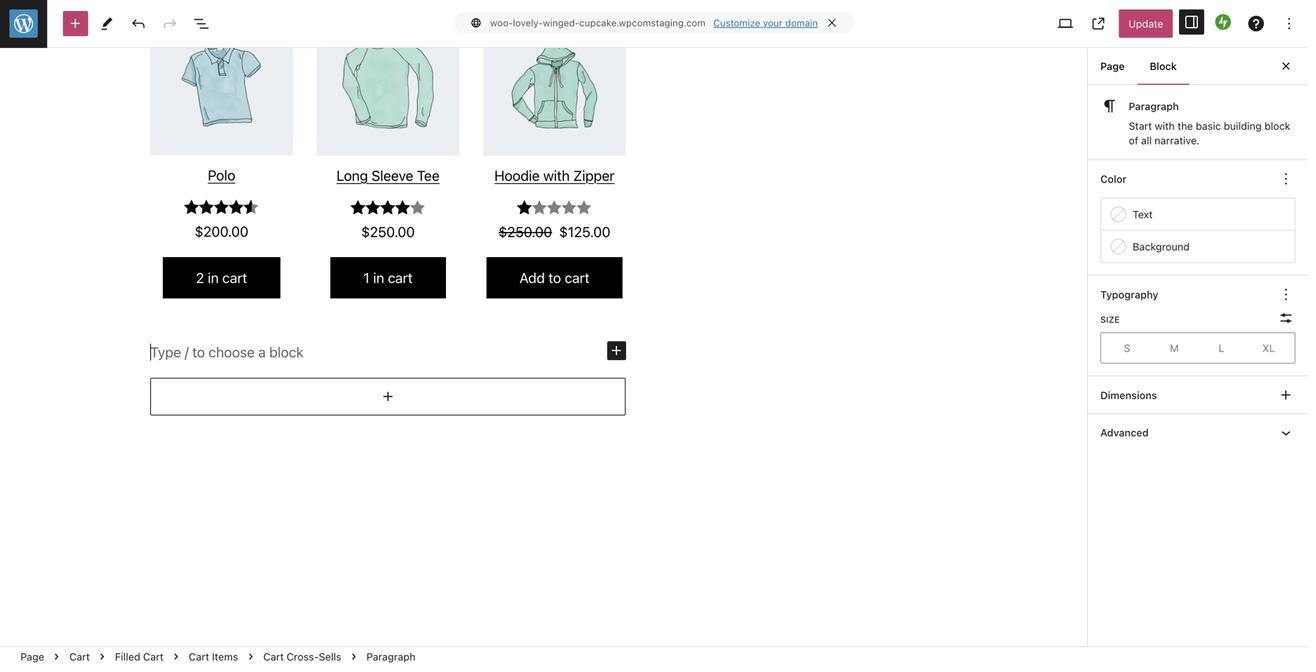 Task type: describe. For each thing, give the bounding box(es) containing it.
close settings image
[[1277, 57, 1296, 76]]

start
[[1129, 120, 1152, 132]]

cart items
[[189, 651, 238, 663]]

settings image
[[1183, 13, 1202, 31]]

cart cross-sells button
[[257, 648, 348, 666]]

set custom size image
[[1277, 309, 1296, 328]]

xl
[[1263, 342, 1276, 354]]

of
[[1129, 134, 1139, 146]]

advanced button
[[1088, 414, 1309, 451]]

filled
[[115, 651, 140, 663]]

redo image
[[161, 14, 179, 33]]

toggle block inserter image
[[66, 14, 85, 33]]

cart button
[[63, 648, 96, 666]]

block breadcrumb list
[[0, 648, 436, 666]]

filled cart button
[[109, 648, 170, 666]]

view page image
[[1090, 14, 1108, 33]]

cross-
[[287, 651, 319, 663]]

woo-
[[490, 17, 513, 28]]

background
[[1133, 241, 1190, 253]]

all
[[1142, 134, 1152, 146]]

items
[[212, 651, 238, 663]]

the
[[1178, 120, 1193, 132]]

domain
[[786, 17, 818, 28]]

typography options image
[[1277, 285, 1296, 304]]

font size option group
[[1101, 333, 1296, 364]]

1 horizontal spatial page button
[[1088, 47, 1138, 85]]

narrative.
[[1155, 134, 1200, 146]]

sells
[[319, 651, 341, 663]]

dimensions
[[1101, 390, 1157, 401]]

size
[[1101, 315, 1120, 325]]

document overview image
[[192, 14, 211, 33]]

background button
[[1102, 231, 1295, 262]]



Task type: locate. For each thing, give the bounding box(es) containing it.
lovely-
[[513, 17, 543, 28]]

view image
[[1057, 14, 1075, 33]]

building
[[1224, 120, 1262, 132]]

page button down view page icon
[[1088, 47, 1138, 85]]

0 horizontal spatial page button
[[14, 648, 51, 666]]

1 horizontal spatial paragraph
[[1129, 100, 1179, 112]]

typography
[[1101, 289, 1159, 301]]

with
[[1155, 120, 1175, 132]]

block
[[1150, 60, 1177, 72]]

cart for cart items
[[189, 651, 209, 663]]

block
[[1265, 120, 1291, 132]]

editor content region
[[0, 48, 1087, 647]]

s
[[1124, 342, 1131, 354]]

cart left cross-
[[263, 651, 284, 663]]

color
[[1101, 173, 1127, 185]]

update button
[[1119, 9, 1173, 38]]

page for bottom page button
[[20, 651, 44, 663]]

tools image
[[98, 14, 116, 33]]

Large button
[[1198, 336, 1246, 361]]

3 cart from the left
[[189, 651, 209, 663]]

Small button
[[1104, 336, 1151, 361]]

your
[[763, 17, 783, 28]]

Extra Large button
[[1246, 336, 1293, 361]]

options image
[[1280, 14, 1299, 33]]

0 horizontal spatial page
[[20, 651, 44, 663]]

1 vertical spatial paragraph
[[367, 651, 416, 663]]

m
[[1170, 342, 1179, 354]]

page button
[[1088, 47, 1138, 85], [14, 648, 51, 666]]

jetpack image
[[1216, 14, 1231, 30]]

start with the basic building block of all narrative.
[[1129, 120, 1291, 146]]

text
[[1133, 209, 1153, 220]]

paragraph right the sells
[[367, 651, 416, 663]]

Medium button
[[1151, 336, 1198, 361]]

1 horizontal spatial page
[[1101, 60, 1125, 72]]

cart cross-sells
[[263, 651, 341, 663]]

cart left filled
[[69, 651, 90, 663]]

4 cart from the left
[[263, 651, 284, 663]]

1 vertical spatial page
[[20, 651, 44, 663]]

cupcake.wpcomstaging.com
[[580, 17, 706, 28]]

page for the right page button
[[1101, 60, 1125, 72]]

cart right filled
[[143, 651, 164, 663]]

add block image
[[607, 342, 626, 360]]

cart inside button
[[189, 651, 209, 663]]

paragraph
[[1129, 100, 1179, 112], [367, 651, 416, 663]]

1 cart from the left
[[69, 651, 90, 663]]

advanced
[[1101, 427, 1149, 439]]

color options image
[[1277, 170, 1296, 189]]

cart items button
[[183, 648, 245, 666]]

block button
[[1138, 47, 1190, 85]]

1 vertical spatial page button
[[14, 648, 51, 666]]

woo-lovely-winged-cupcake.wpcomstaging.com customize your domain
[[490, 17, 818, 28]]

cart for cart cross-sells
[[263, 651, 284, 663]]

0 vertical spatial page
[[1101, 60, 1125, 72]]

cart
[[69, 651, 90, 663], [143, 651, 164, 663], [189, 651, 209, 663], [263, 651, 284, 663]]

page inside tab list
[[1101, 60, 1125, 72]]

page
[[1101, 60, 1125, 72], [20, 651, 44, 663]]

dimensions options image
[[1277, 386, 1296, 405]]

text button
[[1102, 199, 1295, 230]]

cart for cart
[[69, 651, 90, 663]]

cart left items
[[189, 651, 209, 663]]

customize your domain button
[[714, 17, 818, 28]]

undo image
[[129, 14, 148, 33]]

0 vertical spatial paragraph
[[1129, 100, 1179, 112]]

tab list
[[1088, 47, 1190, 85]]

page down view page icon
[[1101, 60, 1125, 72]]

page left cart button
[[20, 651, 44, 663]]

page button left cart button
[[14, 648, 51, 666]]

0 vertical spatial page button
[[1088, 47, 1138, 85]]

size element
[[1101, 314, 1120, 326]]

l
[[1219, 342, 1225, 354]]

help image
[[1247, 14, 1266, 33]]

tab list containing page
[[1088, 47, 1190, 85]]

paragraph up with
[[1129, 100, 1179, 112]]

winged-
[[543, 17, 580, 28]]

filled cart
[[115, 651, 164, 663]]

update
[[1129, 18, 1164, 30]]

page inside block breadcrumb list
[[20, 651, 44, 663]]

basic
[[1196, 120, 1221, 132]]

2 cart from the left
[[143, 651, 164, 663]]

paragraph inside block breadcrumb list
[[367, 651, 416, 663]]

customize
[[714, 17, 761, 28]]

0 horizontal spatial paragraph
[[367, 651, 416, 663]]



Task type: vqa. For each thing, say whether or not it's contained in the screenshot.
first Orders 'link' from the bottom of the 'Main menu' NAVIGATION
no



